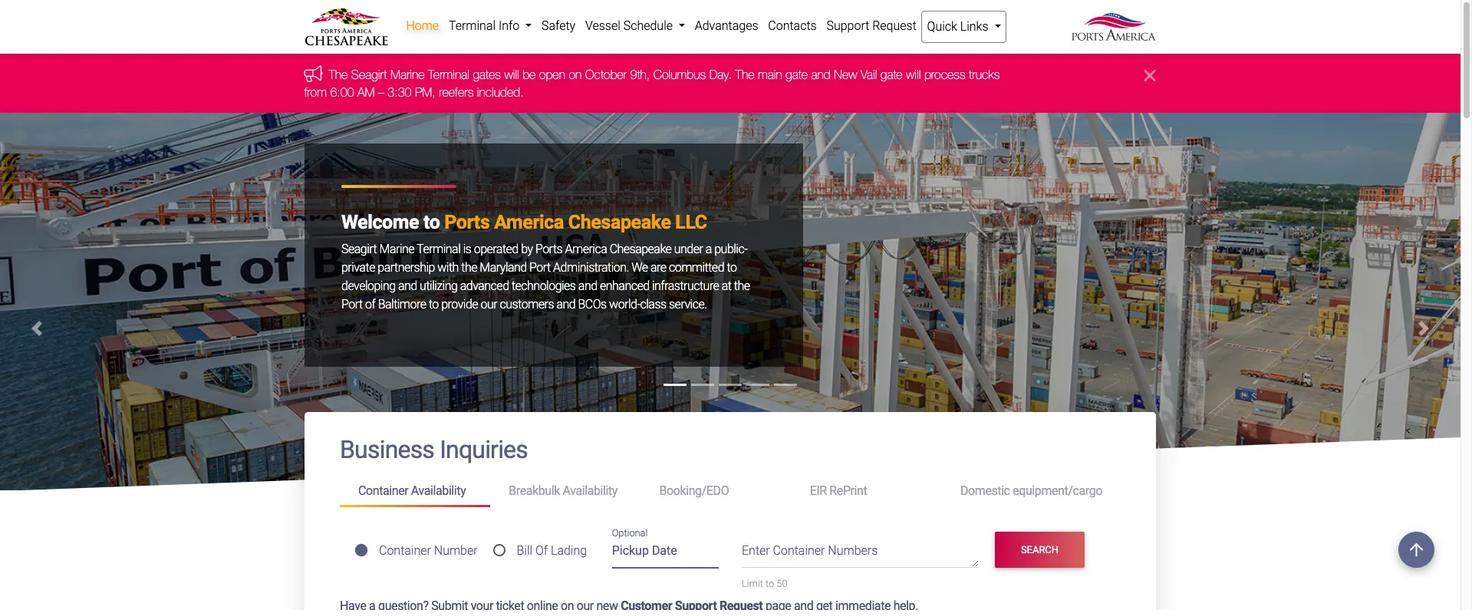 Task type: describe. For each thing, give the bounding box(es) containing it.
1 gate from the left
[[786, 68, 808, 82]]

9th,
[[631, 68, 651, 82]]

columbus
[[654, 68, 707, 82]]

container for container availability
[[358, 483, 409, 498]]

equipment/cargo
[[1013, 483, 1103, 498]]

we
[[632, 260, 648, 275]]

go to top image
[[1399, 532, 1435, 568]]

with
[[438, 260, 459, 275]]

our
[[481, 297, 497, 311]]

enter container numbers
[[742, 543, 878, 558]]

enhanced
[[600, 278, 650, 293]]

maryland
[[480, 260, 527, 275]]

gates
[[473, 68, 502, 82]]

a
[[706, 242, 712, 256]]

welcome to ports america chesapeake llc
[[342, 211, 707, 233]]

close image
[[1145, 66, 1157, 85]]

baltimore
[[378, 297, 426, 311]]

day.
[[710, 68, 733, 82]]

0 horizontal spatial ports
[[445, 211, 490, 233]]

–
[[379, 85, 385, 99]]

reprint
[[830, 483, 867, 498]]

advantages
[[695, 18, 759, 33]]

support
[[827, 18, 870, 33]]

limit
[[742, 578, 764, 590]]

class
[[640, 297, 667, 311]]

0 vertical spatial the
[[461, 260, 477, 275]]

under
[[674, 242, 703, 256]]

eir reprint link
[[792, 477, 942, 505]]

container availability link
[[340, 477, 491, 508]]

the seagirt marine terminal gates will be open on october 9th, columbus day. the main gate and new vail gate will process trucks from 6:00 am – 3:30 pm, reefers included. alert
[[0, 54, 1461, 113]]

advantages link
[[690, 11, 764, 41]]

0 horizontal spatial port
[[342, 297, 363, 311]]

availability for container availability
[[411, 483, 466, 498]]

service.
[[669, 297, 707, 311]]

chesapeake inside seagirt marine terminal is operated by ports america chesapeake under a public- private partnership with the maryland port administration.                         we are committed to developing and utilizing advanced technologies and enhanced infrastructure at the port of baltimore to provide                         our customers and bcos world-class service.
[[610, 242, 672, 256]]

are
[[651, 260, 667, 275]]

and down administration.
[[579, 278, 598, 293]]

operated
[[474, 242, 519, 256]]

terminal inside seagirt marine terminal is operated by ports america chesapeake under a public- private partnership with the maryland port administration.                         we are committed to developing and utilizing advanced technologies and enhanced infrastructure at the port of baltimore to provide                         our customers and bcos world-class service.
[[417, 242, 461, 256]]

on
[[569, 68, 582, 82]]

bullhorn image
[[305, 66, 329, 83]]

business inquiries
[[340, 435, 528, 464]]

technologies
[[512, 278, 576, 293]]

be
[[523, 68, 536, 82]]

to left 50
[[766, 578, 775, 590]]

main
[[759, 68, 783, 82]]

provide
[[441, 297, 478, 311]]

ports america chesapeake image
[[0, 113, 1461, 610]]

3:30
[[388, 85, 412, 99]]

public-
[[715, 242, 748, 256]]

pm,
[[415, 85, 436, 99]]

support request link
[[822, 11, 922, 41]]

and inside the seagirt marine terminal gates will be open on october 9th, columbus day. the main gate and new vail gate will process trucks from 6:00 am – 3:30 pm, reefers included.
[[812, 68, 831, 82]]

utilizing
[[420, 278, 458, 293]]

terminal info link
[[444, 11, 537, 41]]

enter
[[742, 543, 770, 558]]

llc
[[676, 211, 707, 233]]

welcome
[[342, 211, 419, 233]]

marine inside the seagirt marine terminal gates will be open on october 9th, columbus day. the main gate and new vail gate will process trucks from 6:00 am – 3:30 pm, reefers included.
[[391, 68, 425, 82]]

lading
[[551, 543, 587, 558]]

and down partnership
[[398, 278, 417, 293]]

partnership
[[378, 260, 435, 275]]

the seagirt marine terminal gates will be open on october 9th, columbus day. the main gate and new vail gate will process trucks from 6:00 am – 3:30 pm, reefers included.
[[305, 68, 1001, 99]]

and left bcos
[[557, 297, 576, 311]]

safety link
[[537, 11, 581, 41]]

bill
[[517, 543, 533, 558]]

am
[[358, 85, 375, 99]]

inquiries
[[440, 435, 528, 464]]

bill of lading
[[517, 543, 587, 558]]

october
[[586, 68, 627, 82]]

seagirt inside the seagirt marine terminal gates will be open on october 9th, columbus day. the main gate and new vail gate will process trucks from 6:00 am – 3:30 pm, reefers included.
[[352, 68, 388, 82]]

numbers
[[828, 543, 878, 558]]

schedule
[[624, 18, 673, 33]]

booking/edo
[[660, 483, 729, 498]]

america inside seagirt marine terminal is operated by ports america chesapeake under a public- private partnership with the maryland port administration.                         we are committed to developing and utilizing advanced technologies and enhanced infrastructure at the port of baltimore to provide                         our customers and bcos world-class service.
[[565, 242, 607, 256]]

of
[[536, 543, 548, 558]]

links
[[961, 19, 989, 34]]

contacts
[[768, 18, 817, 33]]

by
[[521, 242, 533, 256]]

trucks
[[970, 68, 1001, 82]]

container number
[[379, 543, 478, 558]]

domestic equipment/cargo link
[[942, 477, 1121, 505]]

eir reprint
[[810, 483, 867, 498]]

1 horizontal spatial port
[[530, 260, 551, 275]]

Optional text field
[[612, 538, 719, 569]]

home link
[[401, 11, 444, 41]]

quick links
[[928, 19, 992, 34]]

vessel schedule
[[586, 18, 676, 33]]



Task type: vqa. For each thing, say whether or not it's contained in the screenshot.
detailed
no



Task type: locate. For each thing, give the bounding box(es) containing it.
0 vertical spatial marine
[[391, 68, 425, 82]]

seagirt up the private at left top
[[342, 242, 377, 256]]

administration.
[[553, 260, 629, 275]]

terminal info
[[449, 18, 523, 33]]

port
[[530, 260, 551, 275], [342, 297, 363, 311]]

0 vertical spatial ports
[[445, 211, 490, 233]]

terminal inside the seagirt marine terminal gates will be open on october 9th, columbus day. the main gate and new vail gate will process trucks from 6:00 am – 3:30 pm, reefers included.
[[429, 68, 470, 82]]

is
[[463, 242, 471, 256]]

developing
[[342, 278, 396, 293]]

from
[[305, 85, 327, 99]]

search button
[[995, 532, 1085, 568]]

1 horizontal spatial will
[[907, 68, 922, 82]]

container availability
[[358, 483, 466, 498]]

1 availability from the left
[[411, 483, 466, 498]]

2 will from the left
[[907, 68, 922, 82]]

business
[[340, 435, 434, 464]]

ports right by on the left top of page
[[536, 242, 563, 256]]

0 horizontal spatial will
[[505, 68, 520, 82]]

container up 50
[[773, 543, 825, 558]]

contacts link
[[764, 11, 822, 41]]

50
[[777, 578, 788, 590]]

request
[[873, 18, 917, 33]]

0 horizontal spatial availability
[[411, 483, 466, 498]]

the down is
[[461, 260, 477, 275]]

america up by on the left top of page
[[494, 211, 564, 233]]

0 horizontal spatial the
[[329, 68, 348, 82]]

home
[[406, 18, 439, 33]]

1 will from the left
[[505, 68, 520, 82]]

committed
[[669, 260, 724, 275]]

private
[[342, 260, 375, 275]]

container left number
[[379, 543, 431, 558]]

1 horizontal spatial the
[[734, 278, 750, 293]]

0 vertical spatial seagirt
[[352, 68, 388, 82]]

terminal up reefers
[[429, 68, 470, 82]]

2 availability from the left
[[563, 483, 618, 498]]

container down business
[[358, 483, 409, 498]]

america up administration.
[[565, 242, 607, 256]]

to up 'with'
[[424, 211, 440, 233]]

to
[[424, 211, 440, 233], [727, 260, 737, 275], [429, 297, 439, 311], [766, 578, 775, 590]]

1 vertical spatial terminal
[[429, 68, 470, 82]]

1 vertical spatial ports
[[536, 242, 563, 256]]

vail
[[861, 68, 878, 82]]

chesapeake
[[569, 211, 671, 233], [610, 242, 672, 256]]

to down 'utilizing'
[[429, 297, 439, 311]]

marine up partnership
[[380, 242, 414, 256]]

1 vertical spatial the
[[734, 278, 750, 293]]

1 horizontal spatial america
[[565, 242, 607, 256]]

open
[[540, 68, 566, 82]]

breakbulk availability
[[509, 483, 618, 498]]

availability right breakbulk
[[563, 483, 618, 498]]

ports up is
[[445, 211, 490, 233]]

ports inside seagirt marine terminal is operated by ports america chesapeake under a public- private partnership with the maryland port administration.                         we are committed to developing and utilizing advanced technologies and enhanced infrastructure at the port of baltimore to provide                         our customers and bcos world-class service.
[[536, 242, 563, 256]]

world-
[[609, 297, 640, 311]]

at
[[722, 278, 732, 293]]

seagirt inside seagirt marine terminal is operated by ports america chesapeake under a public- private partnership with the maryland port administration.                         we are committed to developing and utilizing advanced technologies and enhanced infrastructure at the port of baltimore to provide                         our customers and bcos world-class service.
[[342, 242, 377, 256]]

terminal left 'info'
[[449, 18, 496, 33]]

booking/edo link
[[641, 477, 792, 505]]

1 vertical spatial chesapeake
[[610, 242, 672, 256]]

container for container number
[[379, 543, 431, 558]]

2 vertical spatial terminal
[[417, 242, 461, 256]]

1 the from the left
[[329, 68, 348, 82]]

availability down business inquiries
[[411, 483, 466, 498]]

availability
[[411, 483, 466, 498], [563, 483, 618, 498]]

the right at on the left
[[734, 278, 750, 293]]

the
[[461, 260, 477, 275], [734, 278, 750, 293]]

the right day.
[[736, 68, 755, 82]]

and left new on the top of page
[[812, 68, 831, 82]]

0 horizontal spatial america
[[494, 211, 564, 233]]

included.
[[478, 85, 524, 99]]

terminal up 'with'
[[417, 242, 461, 256]]

of
[[365, 297, 375, 311]]

gate right "vail"
[[881, 68, 903, 82]]

new
[[835, 68, 858, 82]]

container
[[358, 483, 409, 498], [379, 543, 431, 558], [773, 543, 825, 558]]

vessel schedule link
[[581, 11, 690, 41]]

port up technologies
[[530, 260, 551, 275]]

quick links link
[[922, 11, 1007, 43]]

terminal
[[449, 18, 496, 33], [429, 68, 470, 82], [417, 242, 461, 256]]

2 the from the left
[[736, 68, 755, 82]]

1 vertical spatial port
[[342, 297, 363, 311]]

0 vertical spatial port
[[530, 260, 551, 275]]

seagirt
[[352, 68, 388, 82], [342, 242, 377, 256]]

1 vertical spatial marine
[[380, 242, 414, 256]]

domestic
[[961, 483, 1010, 498]]

marine
[[391, 68, 425, 82], [380, 242, 414, 256]]

reefers
[[439, 85, 474, 99]]

infrastructure
[[652, 278, 719, 293]]

0 horizontal spatial the
[[461, 260, 477, 275]]

optional
[[612, 527, 648, 539]]

gate right main
[[786, 68, 808, 82]]

domestic equipment/cargo
[[961, 483, 1103, 498]]

1 vertical spatial america
[[565, 242, 607, 256]]

breakbulk availability link
[[491, 477, 641, 505]]

6:00
[[331, 85, 355, 99]]

search
[[1021, 544, 1059, 555]]

the
[[329, 68, 348, 82], [736, 68, 755, 82]]

will left the process
[[907, 68, 922, 82]]

1 horizontal spatial ports
[[536, 242, 563, 256]]

0 horizontal spatial gate
[[786, 68, 808, 82]]

to down public-
[[727, 260, 737, 275]]

limit to 50
[[742, 578, 788, 590]]

support request
[[827, 18, 917, 33]]

number
[[434, 543, 478, 558]]

ports
[[445, 211, 490, 233], [536, 242, 563, 256]]

availability for breakbulk availability
[[563, 483, 618, 498]]

Enter Container Numbers text field
[[742, 542, 979, 568]]

0 vertical spatial terminal
[[449, 18, 496, 33]]

marine inside seagirt marine terminal is operated by ports america chesapeake under a public- private partnership with the maryland port administration.                         we are committed to developing and utilizing advanced technologies and enhanced infrastructure at the port of baltimore to provide                         our customers and bcos world-class service.
[[380, 242, 414, 256]]

1 horizontal spatial the
[[736, 68, 755, 82]]

marine up 3:30
[[391, 68, 425, 82]]

seagirt marine terminal is operated by ports america chesapeake under a public- private partnership with the maryland port administration.                         we are committed to developing and utilizing advanced technologies and enhanced infrastructure at the port of baltimore to provide                         our customers and bcos world-class service.
[[342, 242, 750, 311]]

quick
[[928, 19, 958, 34]]

safety
[[542, 18, 576, 33]]

2 gate from the left
[[881, 68, 903, 82]]

gate
[[786, 68, 808, 82], [881, 68, 903, 82]]

vessel
[[586, 18, 621, 33]]

1 vertical spatial seagirt
[[342, 242, 377, 256]]

the up 6:00
[[329, 68, 348, 82]]

port left "of"
[[342, 297, 363, 311]]

0 vertical spatial america
[[494, 211, 564, 233]]

customers
[[500, 297, 554, 311]]

the seagirt marine terminal gates will be open on october 9th, columbus day. the main gate and new vail gate will process trucks from 6:00 am – 3:30 pm, reefers included. link
[[305, 68, 1001, 99]]

will left be
[[505, 68, 520, 82]]

1 horizontal spatial gate
[[881, 68, 903, 82]]

and
[[812, 68, 831, 82], [398, 278, 417, 293], [579, 278, 598, 293], [557, 297, 576, 311]]

breakbulk
[[509, 483, 560, 498]]

1 horizontal spatial availability
[[563, 483, 618, 498]]

seagirt up "am"
[[352, 68, 388, 82]]

advanced
[[460, 278, 509, 293]]

0 vertical spatial chesapeake
[[569, 211, 671, 233]]

info
[[499, 18, 520, 33]]



